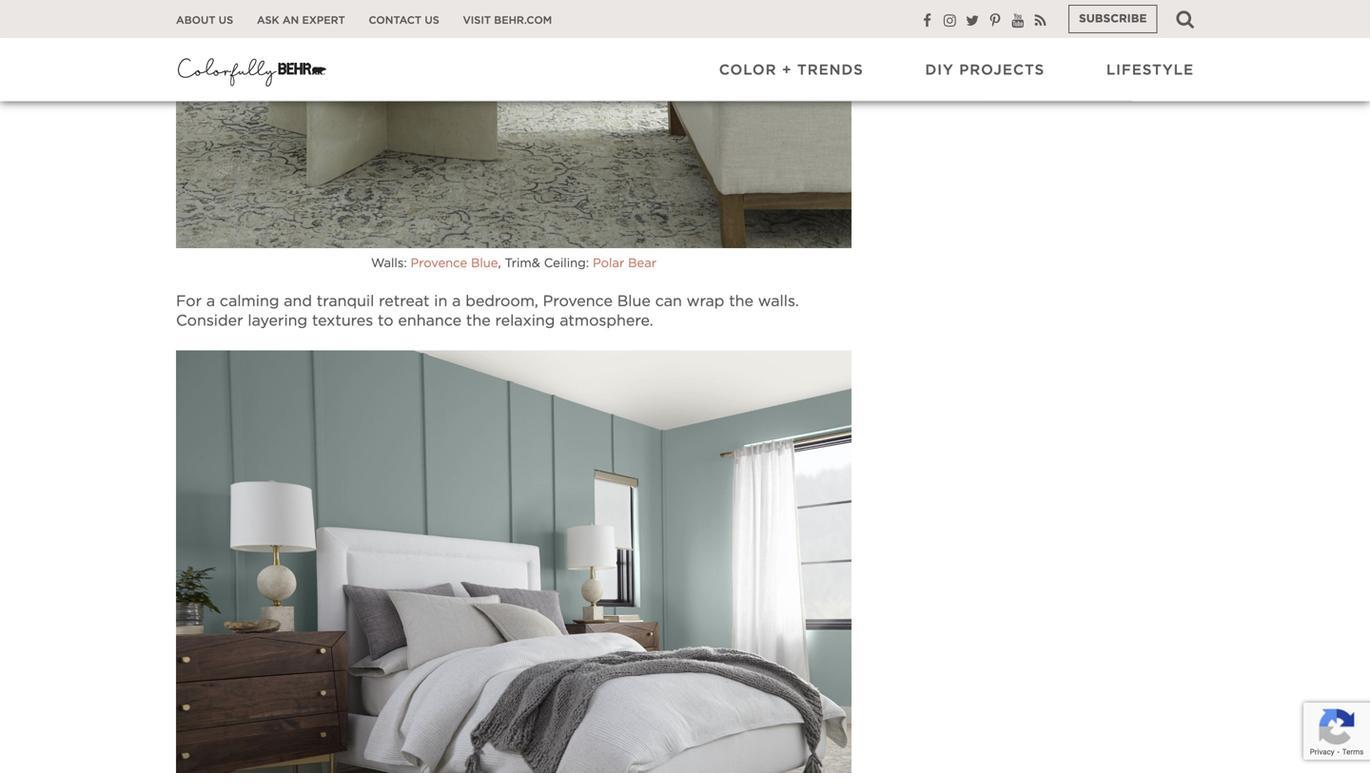 Task type: locate. For each thing, give the bounding box(es) containing it.
walls: provence blue , trim& ceiling: polar bear
[[371, 257, 657, 270]]

0 horizontal spatial blue
[[471, 257, 498, 270]]

us
[[219, 15, 233, 26], [425, 15, 439, 26]]

0 vertical spatial provence
[[411, 257, 467, 270]]

search image
[[1177, 10, 1194, 29]]

blue left trim&
[[471, 257, 498, 270]]

visit behr.com
[[463, 15, 552, 26]]

textures
[[312, 314, 373, 329]]

us right 'about'
[[219, 15, 233, 26]]

1 vertical spatial provence
[[543, 294, 613, 309]]

a up consider
[[206, 294, 215, 309]]

0 vertical spatial blue
[[471, 257, 498, 270]]

an
[[282, 15, 299, 26]]

color
[[719, 63, 777, 77]]

blue
[[471, 257, 498, 270], [617, 294, 651, 309]]

atmosphere.
[[560, 314, 654, 329]]

the right wrap
[[729, 294, 754, 309]]

layering
[[248, 314, 308, 329]]

contact us link
[[369, 14, 439, 27]]

tranquil
[[317, 294, 374, 309]]

1 horizontal spatial us
[[425, 15, 439, 26]]

provence up in
[[411, 257, 467, 270]]

provence inside for a calming and tranquil retreat in a bedroom, provence blue can wrap the walls. consider layering textures to enhance the relaxing atmosphere.
[[543, 294, 613, 309]]

2 us from the left
[[425, 15, 439, 26]]

1 horizontal spatial provence
[[543, 294, 613, 309]]

projects
[[960, 63, 1045, 77]]

ask an expert
[[257, 15, 345, 26]]

1 horizontal spatial a
[[452, 294, 461, 309]]

for a calming and tranquil retreat in a bedroom, provence blue can wrap the walls. consider layering textures to enhance the relaxing atmosphere.
[[176, 294, 799, 329]]

a coastal style living room featuring blue walls.  the furnishings and décor are light and  neutral. image
[[176, 0, 852, 248]]

blue up atmosphere.
[[617, 294, 651, 309]]

a
[[206, 294, 215, 309], [452, 294, 461, 309]]

the down bedroom,
[[466, 314, 491, 329]]

0 horizontal spatial a
[[206, 294, 215, 309]]

in
[[434, 294, 448, 309]]

bedroom,
[[466, 294, 539, 309]]

about us
[[176, 15, 233, 26]]

the
[[729, 294, 754, 309], [466, 314, 491, 329]]

1 us from the left
[[219, 15, 233, 26]]

relaxing
[[495, 314, 555, 329]]

us for about us
[[219, 15, 233, 26]]

0 vertical spatial the
[[729, 294, 754, 309]]

contact us
[[369, 15, 439, 26]]

blue inside for a calming and tranquil retreat in a bedroom, provence blue can wrap the walls. consider layering textures to enhance the relaxing atmosphere.
[[617, 294, 651, 309]]

1 vertical spatial blue
[[617, 294, 651, 309]]

provence up atmosphere.
[[543, 294, 613, 309]]

to
[[378, 314, 394, 329]]

us inside "link"
[[219, 15, 233, 26]]

1 vertical spatial the
[[466, 314, 491, 329]]

0 horizontal spatial the
[[466, 314, 491, 329]]

lifestyle link
[[1107, 61, 1194, 80]]

expert
[[302, 15, 345, 26]]

visit behr.com link
[[463, 14, 552, 27]]

color + trends link
[[719, 61, 864, 80]]

and
[[284, 294, 312, 309]]

calming
[[220, 294, 279, 309]]

a right in
[[452, 294, 461, 309]]

provence blue link
[[411, 257, 498, 270]]

1 horizontal spatial blue
[[617, 294, 651, 309]]

us right contact
[[425, 15, 439, 26]]

0 horizontal spatial us
[[219, 15, 233, 26]]

provence
[[411, 257, 467, 270], [543, 294, 613, 309]]



Task type: describe. For each thing, give the bounding box(es) containing it.
retreat
[[379, 294, 430, 309]]

,
[[498, 257, 501, 270]]

visit
[[463, 15, 491, 26]]

colorfully behr image
[[176, 52, 328, 90]]

walls:
[[371, 257, 407, 270]]

ceiling:
[[544, 257, 589, 270]]

a coastal style bedroom with two windows.  the furnishings and décor are a mix of dark, medium and light neutrals. image
[[176, 351, 852, 774]]

1 a from the left
[[206, 294, 215, 309]]

enhance
[[398, 314, 462, 329]]

ask
[[257, 15, 279, 26]]

ask an expert link
[[257, 14, 345, 27]]

about us link
[[176, 14, 233, 27]]

color + trends
[[719, 63, 864, 77]]

about
[[176, 15, 216, 26]]

polar bear link
[[593, 257, 657, 270]]

can
[[655, 294, 682, 309]]

+
[[782, 63, 792, 77]]

subscribe
[[1079, 13, 1147, 25]]

lifestyle
[[1107, 63, 1194, 77]]

consider
[[176, 314, 243, 329]]

bear
[[628, 257, 657, 270]]

walls.
[[758, 294, 799, 309]]

trends
[[798, 63, 864, 77]]

diy
[[926, 63, 954, 77]]

contact
[[369, 15, 422, 26]]

diy projects
[[926, 63, 1045, 77]]

behr.com
[[494, 15, 552, 26]]

us for contact us
[[425, 15, 439, 26]]

for
[[176, 294, 202, 309]]

1 horizontal spatial the
[[729, 294, 754, 309]]

polar
[[593, 257, 625, 270]]

2 a from the left
[[452, 294, 461, 309]]

0 horizontal spatial provence
[[411, 257, 467, 270]]

wrap
[[687, 294, 725, 309]]

diy projects link
[[926, 61, 1045, 80]]

subscribe link
[[1069, 5, 1158, 33]]

trim&
[[505, 257, 540, 270]]



Task type: vqa. For each thing, say whether or not it's contained in the screenshot.
Bedroom
no



